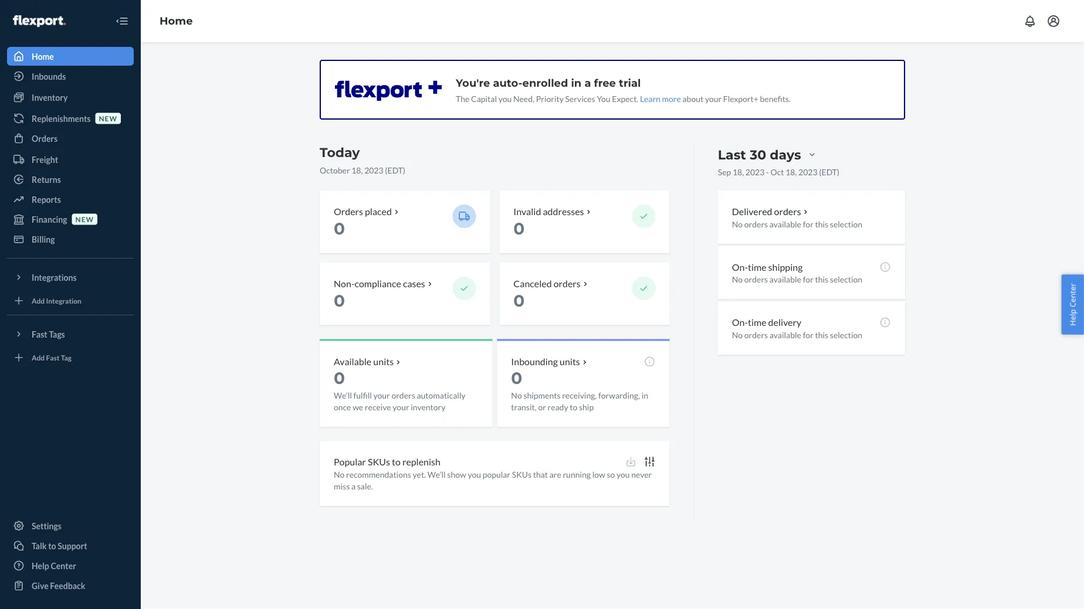 Task type: locate. For each thing, give the bounding box(es) containing it.
no down the "on-time shipping"
[[732, 275, 743, 285]]

orders left placed
[[334, 206, 363, 217]]

available down the delivered orders button
[[770, 219, 801, 229]]

so
[[607, 470, 615, 480]]

to inside "0 no shipments receiving, forwarding, in transit, or ready to ship"
[[570, 403, 578, 413]]

inbounding units
[[511, 356, 580, 368]]

add for add fast tag
[[32, 353, 45, 362]]

inventory
[[411, 403, 446, 413]]

1 horizontal spatial a
[[585, 76, 591, 89]]

on- left shipping
[[732, 261, 748, 273]]

0 vertical spatial skus
[[368, 457, 390, 468]]

ready
[[548, 403, 568, 413]]

to right talk
[[48, 541, 56, 551]]

home link up inbounds link
[[7, 47, 134, 66]]

0 vertical spatial time
[[748, 261, 767, 273]]

you down the auto-
[[499, 94, 512, 104]]

skus up recommendations
[[368, 457, 390, 468]]

)
[[403, 165, 405, 175], [837, 167, 840, 177]]

1 vertical spatial we'll
[[428, 470, 446, 480]]

0 horizontal spatial we'll
[[334, 391, 352, 401]]

selection for on-time shipping
[[830, 275, 863, 285]]

available for shipping
[[770, 275, 801, 285]]

no inside no recommendations yet. we'll show you popular skus that are running low so you never miss a sale.
[[334, 470, 345, 480]]

fast left tag
[[46, 353, 60, 362]]

0 vertical spatial we'll
[[334, 391, 352, 401]]

3 available from the top
[[770, 330, 801, 340]]

2 available from the top
[[770, 275, 801, 285]]

billing link
[[7, 230, 134, 249]]

sep
[[718, 167, 731, 177]]

0 vertical spatial home
[[160, 14, 193, 27]]

0 vertical spatial no orders available for this selection
[[732, 219, 863, 229]]

1 horizontal spatial help center
[[1068, 283, 1078, 326]]

your right about
[[705, 94, 722, 104]]

3 selection from the top
[[830, 330, 863, 340]]

we'll
[[334, 391, 352, 401], [428, 470, 446, 480]]

( up placed
[[385, 165, 388, 175]]

2 time from the top
[[748, 317, 767, 328]]

1 horizontal spatial (
[[819, 167, 822, 177]]

no orders available for this selection down shipping
[[732, 275, 863, 285]]

financing
[[32, 214, 67, 224]]

home right close navigation icon
[[160, 14, 193, 27]]

on- left delivery
[[732, 317, 748, 328]]

skus left that
[[512, 470, 532, 480]]

1 vertical spatial new
[[75, 215, 94, 224]]

3 this from the top
[[815, 330, 829, 340]]

2 horizontal spatial 18,
[[786, 167, 797, 177]]

0 vertical spatial a
[[585, 76, 591, 89]]

1 horizontal spatial to
[[392, 457, 401, 468]]

home up inbounds
[[32, 51, 54, 61]]

1 horizontal spatial center
[[1068, 283, 1078, 308]]

1 horizontal spatial home
[[160, 14, 193, 27]]

1 vertical spatial for
[[803, 275, 814, 285]]

no down delivered
[[732, 219, 743, 229]]

0 down canceled on the top of page
[[514, 291, 525, 311]]

on- for on-time delivery
[[732, 317, 748, 328]]

home inside 'link'
[[32, 51, 54, 61]]

0 horizontal spatial your
[[373, 391, 390, 401]]

no orders available for this selection down the delivered orders button
[[732, 219, 863, 229]]

never
[[632, 470, 652, 480]]

no orders available for this selection down delivery
[[732, 330, 863, 340]]

0 horizontal spatial (
[[385, 165, 388, 175]]

units
[[373, 356, 394, 368], [560, 356, 580, 368]]

edt up placed
[[388, 165, 403, 175]]

0 down available at the left bottom
[[334, 368, 345, 388]]

2 vertical spatial this
[[815, 330, 829, 340]]

0 vertical spatial new
[[99, 114, 117, 123]]

0 for invalid
[[514, 219, 525, 239]]

1 vertical spatial help center
[[32, 561, 76, 571]]

cases
[[403, 278, 425, 289]]

2 selection from the top
[[830, 275, 863, 285]]

in up services
[[571, 76, 582, 89]]

0 down orders placed
[[334, 219, 345, 239]]

1 horizontal spatial skus
[[512, 470, 532, 480]]

trial
[[619, 76, 641, 89]]

inbounding
[[511, 356, 558, 368]]

shipping
[[768, 261, 803, 273]]

1 vertical spatial help
[[32, 561, 49, 571]]

center
[[1068, 283, 1078, 308], [51, 561, 76, 571]]

sep 18, 2023 - oct 18, 2023 ( edt )
[[718, 167, 840, 177]]

0 horizontal spatial )
[[403, 165, 405, 175]]

1 horizontal spatial you
[[499, 94, 512, 104]]

free
[[594, 76, 616, 89]]

0 vertical spatial this
[[815, 219, 829, 229]]

1 vertical spatial home
[[32, 51, 54, 61]]

2 this from the top
[[815, 275, 829, 285]]

we'll right yet.
[[428, 470, 446, 480]]

orders right delivered
[[774, 206, 801, 217]]

2023 down days
[[799, 167, 818, 177]]

2 add from the top
[[32, 353, 45, 362]]

flexport logo image
[[13, 15, 66, 27]]

2 horizontal spatial 2023
[[799, 167, 818, 177]]

1 add from the top
[[32, 297, 45, 305]]

1 vertical spatial a
[[351, 482, 356, 492]]

you right the show
[[468, 470, 481, 480]]

time left delivery
[[748, 317, 767, 328]]

selection for on-time delivery
[[830, 330, 863, 340]]

1 vertical spatial in
[[642, 391, 648, 401]]

help inside button
[[1068, 310, 1078, 326]]

in right forwarding,
[[642, 391, 648, 401]]

we'll up once
[[334, 391, 352, 401]]

( right oct
[[819, 167, 822, 177]]

selection
[[830, 219, 863, 229], [830, 275, 863, 285], [830, 330, 863, 340]]

18,
[[352, 165, 363, 175], [733, 167, 744, 177], [786, 167, 797, 177]]

0 horizontal spatial to
[[48, 541, 56, 551]]

capital
[[471, 94, 497, 104]]

2 horizontal spatial your
[[705, 94, 722, 104]]

0 vertical spatial selection
[[830, 219, 863, 229]]

1 horizontal spatial home link
[[160, 14, 193, 27]]

2 vertical spatial for
[[803, 330, 814, 340]]

0 horizontal spatial 2023
[[364, 165, 384, 175]]

on-time delivery
[[732, 317, 802, 328]]

center inside button
[[1068, 283, 1078, 308]]

0
[[334, 219, 345, 239], [514, 219, 525, 239], [334, 291, 345, 311], [514, 291, 525, 311], [334, 368, 345, 388], [511, 368, 522, 388]]

1 horizontal spatial we'll
[[428, 470, 446, 480]]

2 horizontal spatial you
[[617, 470, 630, 480]]

forwarding,
[[598, 391, 640, 401]]

priority
[[536, 94, 564, 104]]

1 time from the top
[[748, 261, 767, 273]]

0 vertical spatial to
[[570, 403, 578, 413]]

2 on- from the top
[[732, 317, 748, 328]]

running
[[563, 470, 591, 480]]

0 horizontal spatial 18,
[[352, 165, 363, 175]]

18, right sep
[[733, 167, 744, 177]]

no up miss
[[334, 470, 345, 480]]

no down on-time delivery
[[732, 330, 743, 340]]

0 vertical spatial on-
[[732, 261, 748, 273]]

we
[[353, 403, 363, 413]]

sale.
[[357, 482, 373, 492]]

freight
[[32, 155, 58, 165]]

0 horizontal spatial in
[[571, 76, 582, 89]]

learn more link
[[640, 94, 681, 104]]

orders
[[774, 206, 801, 217], [744, 219, 768, 229], [744, 275, 768, 285], [554, 278, 581, 289], [744, 330, 768, 340], [392, 391, 415, 401]]

billing
[[32, 234, 55, 244]]

for for on-time shipping
[[803, 275, 814, 285]]

that
[[533, 470, 548, 480]]

0 vertical spatial add
[[32, 297, 45, 305]]

open account menu image
[[1047, 14, 1061, 28]]

18, right october at the top
[[352, 165, 363, 175]]

you right 'so' on the bottom of the page
[[617, 470, 630, 480]]

new for replenishments
[[99, 114, 117, 123]]

benefits.
[[760, 94, 791, 104]]

0 horizontal spatial units
[[373, 356, 394, 368]]

1 vertical spatial available
[[770, 275, 801, 285]]

2 units from the left
[[560, 356, 580, 368]]

add down fast tags
[[32, 353, 45, 362]]

units right available at the left bottom
[[373, 356, 394, 368]]

0 horizontal spatial orders
[[32, 133, 58, 143]]

1 on- from the top
[[732, 261, 748, 273]]

new up the orders link
[[99, 114, 117, 123]]

popular
[[334, 457, 366, 468]]

1 units from the left
[[373, 356, 394, 368]]

0 for orders
[[334, 219, 345, 239]]

1 vertical spatial center
[[51, 561, 76, 571]]

no up transit,
[[511, 391, 522, 401]]

fast inside "dropdown button"
[[32, 329, 47, 339]]

orders up freight
[[32, 133, 58, 143]]

0 horizontal spatial new
[[75, 215, 94, 224]]

services
[[565, 94, 595, 104]]

1 available from the top
[[770, 219, 801, 229]]

help center
[[1068, 283, 1078, 326], [32, 561, 76, 571]]

shipments
[[524, 391, 561, 401]]

1 vertical spatial add
[[32, 353, 45, 362]]

your up receive
[[373, 391, 390, 401]]

on-
[[732, 261, 748, 273], [732, 317, 748, 328]]

time for delivery
[[748, 317, 767, 328]]

replenishments
[[32, 114, 91, 124]]

1 vertical spatial home link
[[7, 47, 134, 66]]

0 vertical spatial help
[[1068, 310, 1078, 326]]

1 horizontal spatial in
[[642, 391, 648, 401]]

0 horizontal spatial a
[[351, 482, 356, 492]]

2023 right october at the top
[[364, 165, 384, 175]]

0 horizontal spatial edt
[[388, 165, 403, 175]]

orders
[[32, 133, 58, 143], [334, 206, 363, 217]]

add
[[32, 297, 45, 305], [32, 353, 45, 362]]

available units
[[334, 356, 394, 368]]

0 vertical spatial your
[[705, 94, 722, 104]]

2 vertical spatial to
[[48, 541, 56, 551]]

3 for from the top
[[803, 330, 814, 340]]

new
[[99, 114, 117, 123], [75, 215, 94, 224]]

oct
[[771, 167, 784, 177]]

0 down invalid
[[514, 219, 525, 239]]

1 vertical spatial no orders available for this selection
[[732, 275, 863, 285]]

home
[[160, 14, 193, 27], [32, 51, 54, 61]]

to
[[570, 403, 578, 413], [392, 457, 401, 468], [48, 541, 56, 551]]

you
[[499, 94, 512, 104], [468, 470, 481, 480], [617, 470, 630, 480]]

open notifications image
[[1023, 14, 1037, 28]]

orders up inventory
[[392, 391, 415, 401]]

time left shipping
[[748, 261, 767, 273]]

0 horizontal spatial help center
[[32, 561, 76, 571]]

0 inside "0 no shipments receiving, forwarding, in transit, or ready to ship"
[[511, 368, 522, 388]]

your right receive
[[393, 403, 409, 413]]

0 vertical spatial help center
[[1068, 283, 1078, 326]]

1 horizontal spatial units
[[560, 356, 580, 368]]

to left 'ship'
[[570, 403, 578, 413]]

settings link
[[7, 517, 134, 536]]

1 vertical spatial to
[[392, 457, 401, 468]]

2 for from the top
[[803, 275, 814, 285]]

0 vertical spatial in
[[571, 76, 582, 89]]

0 vertical spatial center
[[1068, 283, 1078, 308]]

1 vertical spatial selection
[[830, 275, 863, 285]]

2 no orders available for this selection from the top
[[732, 275, 863, 285]]

2023 left -
[[746, 167, 765, 177]]

to up recommendations
[[392, 457, 401, 468]]

home link right close navigation icon
[[160, 14, 193, 27]]

delivered orders button
[[732, 205, 811, 218]]

talk to support
[[32, 541, 87, 551]]

available
[[334, 356, 372, 368]]

1 vertical spatial this
[[815, 275, 829, 285]]

1 vertical spatial skus
[[512, 470, 532, 480]]

to inside button
[[48, 541, 56, 551]]

add left integration
[[32, 297, 45, 305]]

0 inside 0 we'll fulfill your orders automatically once we receive your inventory
[[334, 368, 345, 388]]

low
[[592, 470, 605, 480]]

returns link
[[7, 170, 134, 189]]

no orders available for this selection
[[732, 219, 863, 229], [732, 275, 863, 285], [732, 330, 863, 340]]

fast
[[32, 329, 47, 339], [46, 353, 60, 362]]

2 horizontal spatial to
[[570, 403, 578, 413]]

this
[[815, 219, 829, 229], [815, 275, 829, 285], [815, 330, 829, 340]]

a inside no recommendations yet. we'll show you popular skus that are running low so you never miss a sale.
[[351, 482, 356, 492]]

inventory
[[32, 92, 68, 102]]

freight link
[[7, 150, 134, 169]]

fast left tags
[[32, 329, 47, 339]]

orders inside 0 we'll fulfill your orders automatically once we receive your inventory
[[392, 391, 415, 401]]

2 vertical spatial available
[[770, 330, 801, 340]]

expect.
[[612, 94, 639, 104]]

edt right oct
[[822, 167, 837, 177]]

1 horizontal spatial new
[[99, 114, 117, 123]]

2023
[[364, 165, 384, 175], [746, 167, 765, 177], [799, 167, 818, 177]]

1 vertical spatial orders
[[334, 206, 363, 217]]

1 vertical spatial time
[[748, 317, 767, 328]]

0 vertical spatial for
[[803, 219, 814, 229]]

units for inbounding units
[[560, 356, 580, 368]]

1 vertical spatial on-
[[732, 317, 748, 328]]

3 no orders available for this selection from the top
[[732, 330, 863, 340]]

0 horizontal spatial home link
[[7, 47, 134, 66]]

0 vertical spatial fast
[[32, 329, 47, 339]]

no for popular skus to replenish
[[334, 470, 345, 480]]

a left free
[[585, 76, 591, 89]]

0 for canceled
[[514, 291, 525, 311]]

give feedback
[[32, 581, 85, 591]]

0 down inbounding
[[511, 368, 522, 388]]

1 horizontal spatial orders
[[334, 206, 363, 217]]

1 horizontal spatial help
[[1068, 310, 1078, 326]]

new down reports link
[[75, 215, 94, 224]]

units up "0 no shipments receiving, forwarding, in transit, or ready to ship"
[[560, 356, 580, 368]]

0 horizontal spatial home
[[32, 51, 54, 61]]

0 vertical spatial available
[[770, 219, 801, 229]]

a left the sale.
[[351, 482, 356, 492]]

talk to support button
[[7, 537, 134, 556]]

no orders available for this selection for shipping
[[732, 275, 863, 285]]

18, right oct
[[786, 167, 797, 177]]

inbounds
[[32, 71, 66, 81]]

1 horizontal spatial your
[[393, 403, 409, 413]]

invalid addresses
[[514, 206, 584, 217]]

in inside "0 no shipments receiving, forwarding, in transit, or ready to ship"
[[642, 391, 648, 401]]

talk
[[32, 541, 47, 551]]

in inside you're auto-enrolled in a free trial the capital you need, priority services you expect. learn more about your flexport+ benefits.
[[571, 76, 582, 89]]

skus
[[368, 457, 390, 468], [512, 470, 532, 480]]

0 down non-
[[334, 291, 345, 311]]

2 vertical spatial selection
[[830, 330, 863, 340]]

available down delivery
[[770, 330, 801, 340]]

0 vertical spatial orders
[[32, 133, 58, 143]]

available down shipping
[[770, 275, 801, 285]]

2 vertical spatial no orders available for this selection
[[732, 330, 863, 340]]

reports
[[32, 195, 61, 204]]



Task type: vqa. For each thing, say whether or not it's contained in the screenshot.
'integrations' Dropdown Button
yes



Task type: describe. For each thing, give the bounding box(es) containing it.
orders down delivered
[[744, 219, 768, 229]]

auto-
[[493, 76, 523, 89]]

you're auto-enrolled in a free trial the capital you need, priority services you expect. learn more about your flexport+ benefits.
[[456, 76, 791, 104]]

no orders available for this selection for delivery
[[732, 330, 863, 340]]

orders down on-time delivery
[[744, 330, 768, 340]]

inventory link
[[7, 88, 134, 107]]

add fast tag
[[32, 353, 72, 362]]

orders inside button
[[774, 206, 801, 217]]

0 we'll fulfill your orders automatically once we receive your inventory
[[334, 368, 466, 413]]

non-
[[334, 278, 355, 289]]

receive
[[365, 403, 391, 413]]

settings
[[32, 521, 62, 531]]

you
[[597, 94, 611, 104]]

need,
[[513, 94, 535, 104]]

are
[[550, 470, 561, 480]]

support
[[58, 541, 87, 551]]

close navigation image
[[115, 14, 129, 28]]

available for delivery
[[770, 330, 801, 340]]

0 horizontal spatial skus
[[368, 457, 390, 468]]

receiving,
[[562, 391, 597, 401]]

tag
[[61, 353, 72, 362]]

0 no shipments receiving, forwarding, in transit, or ready to ship
[[511, 368, 648, 413]]

no inside "0 no shipments receiving, forwarding, in transit, or ready to ship"
[[511, 391, 522, 401]]

flexport+
[[723, 94, 759, 104]]

integrations button
[[7, 268, 134, 287]]

replenish
[[402, 457, 441, 468]]

inbounds link
[[7, 67, 134, 86]]

add for add integration
[[32, 297, 45, 305]]

0 horizontal spatial help
[[32, 561, 49, 571]]

0 for non-
[[334, 291, 345, 311]]

your inside you're auto-enrolled in a free trial the capital you need, priority services you expect. learn more about your flexport+ benefits.
[[705, 94, 722, 104]]

new for financing
[[75, 215, 94, 224]]

delivered orders
[[732, 206, 801, 217]]

this for delivery
[[815, 330, 829, 340]]

days
[[770, 147, 801, 163]]

1 for from the top
[[803, 219, 814, 229]]

1 selection from the top
[[830, 219, 863, 229]]

1 vertical spatial fast
[[46, 353, 60, 362]]

once
[[334, 403, 351, 413]]

reports link
[[7, 190, 134, 209]]

placed
[[365, 206, 392, 217]]

edt inside today october 18, 2023 ( edt )
[[388, 165, 403, 175]]

or
[[538, 403, 546, 413]]

more
[[662, 94, 681, 104]]

help center button
[[1062, 275, 1084, 335]]

october
[[320, 165, 350, 175]]

yet.
[[413, 470, 426, 480]]

30
[[750, 147, 766, 163]]

fulfill
[[354, 391, 372, 401]]

delivery
[[768, 317, 802, 328]]

we'll inside 0 we'll fulfill your orders automatically once we receive your inventory
[[334, 391, 352, 401]]

fast tags button
[[7, 325, 134, 344]]

popular skus to replenish
[[334, 457, 441, 468]]

tags
[[49, 329, 65, 339]]

no recommendations yet. we'll show you popular skus that are running low so you never miss a sale.
[[334, 470, 652, 492]]

0 vertical spatial home link
[[160, 14, 193, 27]]

( inside today october 18, 2023 ( edt )
[[385, 165, 388, 175]]

orders down the "on-time shipping"
[[744, 275, 768, 285]]

this for shipping
[[815, 275, 829, 285]]

add fast tag link
[[7, 349, 134, 367]]

0 horizontal spatial center
[[51, 561, 76, 571]]

orders right canceled on the top of page
[[554, 278, 581, 289]]

1 horizontal spatial 2023
[[746, 167, 765, 177]]

today october 18, 2023 ( edt )
[[320, 145, 405, 175]]

canceled orders
[[514, 278, 581, 289]]

1 no orders available for this selection from the top
[[732, 219, 863, 229]]

2 vertical spatial your
[[393, 403, 409, 413]]

integrations
[[32, 273, 77, 283]]

automatically
[[417, 391, 466, 401]]

last
[[718, 147, 746, 163]]

skus inside no recommendations yet. we'll show you popular skus that are running low so you never miss a sale.
[[512, 470, 532, 480]]

orders placed
[[334, 206, 392, 217]]

1 this from the top
[[815, 219, 829, 229]]

for for on-time delivery
[[803, 330, 814, 340]]

orders for orders placed
[[334, 206, 363, 217]]

1 horizontal spatial 18,
[[733, 167, 744, 177]]

) inside today october 18, 2023 ( edt )
[[403, 165, 405, 175]]

last 30 days
[[718, 147, 801, 163]]

ship
[[579, 403, 594, 413]]

on-time shipping
[[732, 261, 803, 273]]

feedback
[[50, 581, 85, 591]]

2023 inside today october 18, 2023 ( edt )
[[364, 165, 384, 175]]

1 horizontal spatial )
[[837, 167, 840, 177]]

delivered
[[732, 206, 772, 217]]

18, inside today october 18, 2023 ( edt )
[[352, 165, 363, 175]]

returns
[[32, 175, 61, 185]]

time for shipping
[[748, 261, 767, 273]]

integration
[[46, 297, 82, 305]]

orders for orders
[[32, 133, 58, 143]]

1 horizontal spatial edt
[[822, 167, 837, 177]]

compliance
[[355, 278, 401, 289]]

add integration
[[32, 297, 82, 305]]

0 horizontal spatial you
[[468, 470, 481, 480]]

on- for on-time shipping
[[732, 261, 748, 273]]

invalid
[[514, 206, 541, 217]]

add integration link
[[7, 292, 134, 310]]

no for on-time delivery
[[732, 330, 743, 340]]

about
[[683, 94, 704, 104]]

fast tags
[[32, 329, 65, 339]]

you inside you're auto-enrolled in a free trial the capital you need, priority services you expect. learn more about your flexport+ benefits.
[[499, 94, 512, 104]]

recommendations
[[346, 470, 411, 480]]

help center inside button
[[1068, 283, 1078, 326]]

popular
[[483, 470, 510, 480]]

a inside you're auto-enrolled in a free trial the capital you need, priority services you expect. learn more about your flexport+ benefits.
[[585, 76, 591, 89]]

give
[[32, 581, 48, 591]]

-
[[766, 167, 769, 177]]

non-compliance cases
[[334, 278, 425, 289]]

we'll inside no recommendations yet. we'll show you popular skus that are running low so you never miss a sale.
[[428, 470, 446, 480]]

units for available units
[[373, 356, 394, 368]]

orders link
[[7, 129, 134, 148]]

the
[[456, 94, 470, 104]]

1 vertical spatial your
[[373, 391, 390, 401]]

no for on-time shipping
[[732, 275, 743, 285]]

transit,
[[511, 403, 537, 413]]



